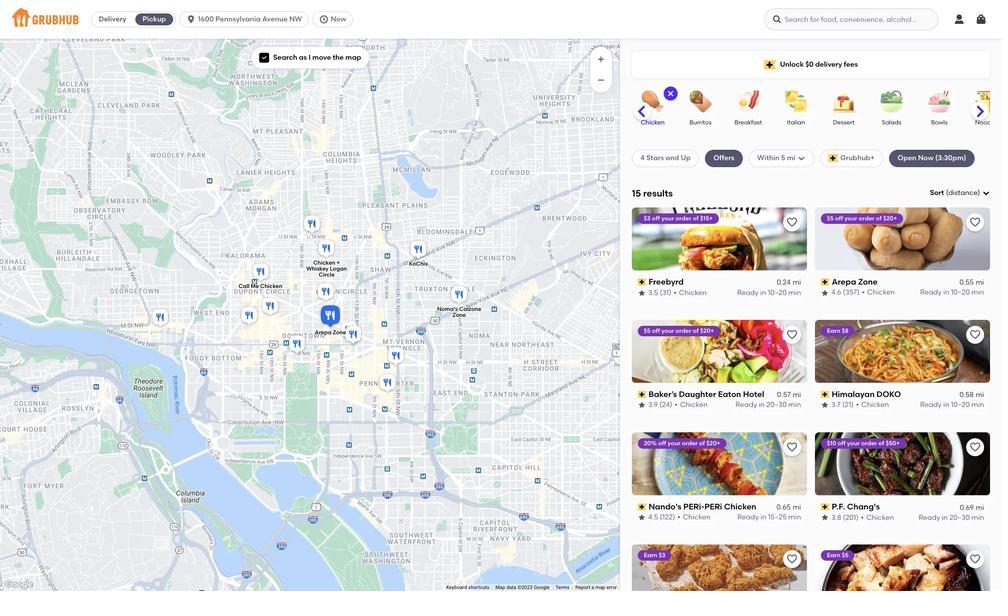 Task type: vqa. For each thing, say whether or not it's contained in the screenshot.


Task type: describe. For each thing, give the bounding box(es) containing it.
3.7
[[832, 401, 841, 409]]

me
[[251, 283, 259, 290]]

©2023
[[518, 585, 533, 590]]

salads
[[882, 119, 902, 126]]

and
[[666, 154, 679, 162]]

save this restaurant button for baker's daughter eaton hotel
[[784, 326, 801, 344]]

freebyrd image
[[287, 334, 307, 356]]

chicken right (31)
[[679, 288, 707, 297]]

• for himalayan doko
[[857, 401, 859, 409]]

earn for earn $3
[[644, 552, 658, 559]]

0.69
[[960, 503, 974, 512]]

your for p.f. chang's
[[847, 440, 860, 447]]

star icon image for baker's daughter eaton hotel
[[638, 401, 646, 409]]

report a map error
[[576, 585, 617, 590]]

none field containing sort
[[931, 188, 991, 198]]

minus icon image
[[596, 75, 606, 85]]

1600 pennsylvania avenue nw button
[[180, 11, 313, 27]]

off for baker's daughter eaton hotel
[[652, 327, 660, 334]]

20–30 for p.f. chang's
[[950, 513, 970, 522]]

10–20 for arepa zone
[[951, 288, 970, 297]]

distance
[[949, 189, 978, 197]]

3.5 (31)
[[649, 288, 672, 297]]

bowls image
[[922, 91, 957, 113]]

plus icon image
[[596, 54, 606, 64]]

star icon image for freebyrd
[[638, 289, 646, 297]]

pennsylvania
[[216, 15, 261, 23]]

min for arepa zone
[[972, 288, 985, 297]]

now button
[[313, 11, 357, 27]]

15
[[632, 187, 641, 199]]

chicken down daughter
[[680, 401, 708, 409]]

report
[[576, 585, 591, 590]]

1 horizontal spatial arepa
[[832, 277, 857, 287]]

bowls
[[932, 119, 948, 126]]

of for p.f. chang's
[[879, 440, 885, 447]]

mi right 5
[[787, 154, 796, 162]]

0.55 mi
[[960, 278, 985, 287]]

chicken + whiskey logan circle image
[[317, 238, 337, 260]]

order for p.f. chang's
[[862, 440, 878, 447]]

peri
[[705, 502, 723, 512]]

terms
[[556, 585, 570, 590]]

grubhub plus flag logo image for grubhub+
[[829, 155, 839, 163]]

terms link
[[556, 585, 570, 590]]

seoulspice logo image
[[815, 545, 991, 591]]

off for freebyrd
[[652, 215, 660, 222]]

save this restaurant image for p.f. chang's
[[970, 441, 982, 453]]

earn $8
[[827, 327, 849, 334]]

delivery
[[99, 15, 126, 23]]

error
[[607, 585, 617, 590]]

0.65 mi
[[777, 503, 801, 512]]

popeyes image
[[316, 282, 336, 304]]

results
[[644, 187, 673, 199]]

star icon image for arepa zone
[[821, 289, 829, 297]]

delivery button
[[92, 11, 133, 27]]

call me chicken image
[[251, 262, 271, 284]]

20% off your order of $20+
[[644, 440, 721, 447]]

off for nando's peri-peri chicken
[[659, 440, 667, 447]]

nando's
[[649, 502, 682, 512]]

offers
[[714, 154, 735, 162]]

2 horizontal spatial $5
[[842, 552, 849, 559]]

in for nando's peri-peri chicken
[[761, 513, 767, 522]]

svg image inside "1600 pennsylvania avenue nw" button
[[186, 14, 196, 24]]

svg image inside now button
[[319, 14, 329, 24]]

3.8 (201)
[[832, 513, 859, 522]]

search as i move the map
[[273, 53, 361, 62]]

daughter
[[679, 390, 717, 399]]

(201)
[[843, 513, 859, 522]]

p.f. chang's
[[832, 502, 880, 512]]

• for arepa zone
[[862, 288, 865, 297]]

pickup
[[143, 15, 166, 23]]

mi for doko
[[976, 391, 985, 399]]

map region
[[0, 0, 686, 591]]

eaton
[[718, 390, 742, 399]]

salads image
[[875, 91, 910, 113]]

italian
[[787, 119, 806, 126]]

ready for p.f. chang's
[[919, 513, 941, 522]]

data
[[507, 585, 517, 590]]

keyboard shortcuts
[[446, 585, 490, 590]]

0.57 mi
[[777, 391, 801, 399]]

calzone
[[459, 306, 482, 313]]

ready for himalayan doko
[[921, 401, 942, 409]]

nando's peri-peri chicken image
[[260, 296, 280, 318]]

grubhub plus flag logo image for unlock $0 delivery fees
[[764, 60, 776, 69]]

(357)
[[843, 288, 860, 297]]

mi for daughter
[[793, 391, 801, 399]]

shortcuts
[[469, 585, 490, 590]]

0 horizontal spatial map
[[346, 53, 361, 62]]

delivery
[[816, 60, 843, 69]]

of for nando's peri-peri chicken
[[699, 440, 705, 447]]

ready in 10–20 min for freebyrd
[[737, 288, 801, 297]]

p.f. chang's  logo image
[[815, 432, 991, 496]]

map
[[496, 585, 505, 590]]

circle
[[319, 272, 335, 278]]

chicken down himalayan doko
[[862, 401, 889, 409]]

baker's daughter eaton hotel
[[649, 390, 765, 399]]

$8
[[842, 327, 849, 334]]

1 vertical spatial map
[[596, 585, 606, 590]]

earn $5
[[827, 552, 849, 559]]

0.24
[[777, 278, 791, 287]]

)
[[978, 189, 981, 197]]

chicken + whiskey logan circle
[[307, 260, 347, 278]]

(31)
[[660, 288, 672, 297]]

keyboard
[[446, 585, 467, 590]]

italian image
[[779, 91, 814, 113]]

baker's daughter eaton hotel image
[[340, 320, 359, 342]]

in for freebyrd
[[761, 288, 767, 297]]

call me chicken
[[239, 283, 282, 290]]

as
[[299, 53, 307, 62]]

10–20 for himalayan doko
[[951, 401, 970, 409]]

10–20 for freebyrd
[[768, 288, 787, 297]]

5
[[781, 154, 786, 162]]

ready in 10–20 min for arepa zone
[[921, 288, 985, 297]]

subscription pass image for arepa zone
[[821, 279, 830, 286]]

six street eats image
[[150, 308, 170, 330]]

freebyrd
[[649, 277, 684, 287]]

of for freebyrd
[[693, 215, 699, 222]]

earn for earn $8
[[827, 327, 841, 334]]

chicken right peri
[[724, 502, 757, 512]]

seoulspice image
[[378, 373, 398, 395]]

mi for chang's
[[976, 503, 985, 512]]

ready for arepa zone
[[921, 288, 942, 297]]

within
[[758, 154, 780, 162]]

breakfast image
[[731, 91, 766, 113]]

map data ©2023 google
[[496, 585, 550, 590]]

fees
[[844, 60, 858, 69]]

off for p.f. chang's
[[838, 440, 846, 447]]

• chicken for freebyrd
[[674, 288, 707, 297]]

earn for earn $5
[[827, 552, 841, 559]]

ready for freebyrd
[[737, 288, 759, 297]]

move
[[313, 53, 331, 62]]

star icon image for nando's peri-peri chicken
[[638, 514, 646, 522]]

0 horizontal spatial zone
[[333, 329, 346, 336]]

$0
[[806, 60, 814, 69]]

min for himalayan doko
[[972, 401, 985, 409]]

mi for peri-
[[793, 503, 801, 512]]

stars
[[647, 154, 664, 162]]

Search for food, convenience, alcohol... search field
[[765, 8, 939, 30]]

20–30 for baker's daughter eaton hotel
[[767, 401, 787, 409]]

ready in 15–25 min
[[738, 513, 801, 522]]

0.55
[[960, 278, 974, 287]]

chicken down chang's
[[867, 513, 894, 522]]

now inside now button
[[331, 15, 347, 23]]

star icon image for himalayan doko
[[821, 401, 829, 409]]

avenue
[[262, 15, 288, 23]]

save this restaurant button for nando's peri-peri chicken
[[784, 438, 801, 456]]

0.24 mi
[[777, 278, 801, 287]]

• chicken for nando's peri-peri chicken
[[678, 513, 711, 522]]

save this restaurant button for arepa zone
[[967, 213, 985, 231]]

ready for baker's daughter eaton hotel
[[736, 401, 757, 409]]

$10
[[827, 440, 837, 447]]

3.7 (21)
[[832, 401, 854, 409]]

report a map error link
[[576, 585, 617, 590]]



Task type: locate. For each thing, give the bounding box(es) containing it.
15 results
[[632, 187, 673, 199]]

nando's peri-peri chicken
[[649, 502, 757, 512]]

mi
[[787, 154, 796, 162], [793, 278, 801, 287], [976, 278, 985, 287], [793, 391, 801, 399], [976, 391, 985, 399], [793, 503, 801, 512], [976, 503, 985, 512]]

pizza corner image
[[302, 214, 322, 236]]

0 vertical spatial arepa zone
[[832, 277, 878, 287]]

0 vertical spatial map
[[346, 53, 361, 62]]

0 vertical spatial grubhub plus flag logo image
[[764, 60, 776, 69]]

0 horizontal spatial ready in 20–30 min
[[736, 401, 801, 409]]

whiskey
[[307, 266, 329, 273]]

chicken
[[641, 119, 665, 126], [313, 260, 336, 267], [260, 283, 282, 290], [679, 288, 707, 297], [868, 288, 895, 297], [680, 401, 708, 409], [862, 401, 889, 409], [724, 502, 757, 512], [683, 513, 711, 522], [867, 513, 894, 522]]

earn down 3.8
[[827, 552, 841, 559]]

2 horizontal spatial svg image
[[983, 189, 991, 197]]

ready in 20–30 min for baker's daughter eaton hotel
[[736, 401, 801, 409]]

min for nando's peri-peri chicken
[[789, 513, 801, 522]]

himalayan doko logo image
[[815, 320, 991, 383]]

ready in 10–20 min down 0.24
[[737, 288, 801, 297]]

ready in 10–20 min down 0.58
[[921, 401, 985, 409]]

open
[[898, 154, 917, 162]]

subscription pass image for nando's peri-peri chicken
[[638, 504, 647, 511]]

google image
[[2, 578, 35, 591]]

1 horizontal spatial ready in 20–30 min
[[919, 513, 985, 522]]

order for nando's peri-peri chicken
[[682, 440, 698, 447]]

min for freebyrd
[[789, 288, 801, 297]]

1 vertical spatial ready in 20–30 min
[[919, 513, 985, 522]]

1 vertical spatial svg image
[[667, 90, 675, 98]]

$5 off your order of $20+
[[827, 215, 898, 222], [644, 327, 714, 334]]

svg image right nw
[[319, 14, 329, 24]]

0.65
[[777, 503, 791, 512]]

1 vertical spatial now
[[919, 154, 934, 162]]

spice 6 modern indian image
[[386, 346, 406, 368]]

subscription pass image right 0.24 mi
[[821, 279, 830, 286]]

chicken right '(357)'
[[868, 288, 895, 297]]

mi right 0.55
[[976, 278, 985, 287]]

zone up '(357)'
[[859, 277, 878, 287]]

$3
[[644, 215, 651, 222], [659, 552, 666, 559]]

noma's
[[437, 306, 458, 313]]

0 horizontal spatial grubhub plus flag logo image
[[764, 60, 776, 69]]

peri-
[[684, 502, 705, 512]]

grubhub plus flag logo image left unlock
[[764, 60, 776, 69]]

1 vertical spatial 20–30
[[950, 513, 970, 522]]

1 horizontal spatial 20–30
[[950, 513, 970, 522]]

subscription pass image for himalayan doko
[[821, 391, 830, 398]]

noodles image
[[970, 91, 1003, 113]]

• for p.f. chang's
[[862, 513, 864, 522]]

subscription pass image for freebyrd
[[638, 279, 647, 286]]

off for arepa zone
[[836, 215, 843, 222]]

svg image left burritos image
[[667, 90, 675, 98]]

• right '(357)'
[[862, 288, 865, 297]]

main navigation navigation
[[0, 0, 1003, 39]]

10–20 down 0.55
[[951, 288, 970, 297]]

open now (3:30pm)
[[898, 154, 967, 162]]

svg image
[[319, 14, 329, 24], [667, 90, 675, 98], [983, 189, 991, 197]]

(21)
[[843, 401, 854, 409]]

star icon image left 3.8
[[821, 514, 829, 522]]

save this restaurant image
[[787, 329, 798, 341], [970, 441, 982, 453]]

1 horizontal spatial $5 off your order of $20+
[[827, 215, 898, 222]]

zone down the popeyes icon
[[333, 329, 346, 336]]

10–20 down 0.58
[[951, 401, 970, 409]]

of for arepa zone
[[876, 215, 882, 222]]

mi for zone
[[976, 278, 985, 287]]

p.f.
[[832, 502, 846, 512]]

0 horizontal spatial 20–30
[[767, 401, 787, 409]]

star icon image left 3.7
[[821, 401, 829, 409]]

ready in 10–20 min
[[737, 288, 801, 297], [921, 288, 985, 297], [921, 401, 985, 409]]

• chicken for p.f. chang's
[[862, 513, 894, 522]]

your for nando's peri-peri chicken
[[668, 440, 681, 447]]

1 horizontal spatial now
[[919, 154, 934, 162]]

chicken down peri-
[[683, 513, 711, 522]]

arepa zone right freebyrd icon
[[315, 329, 346, 336]]

chicken down chicken image
[[641, 119, 665, 126]]

1 horizontal spatial grubhub plus flag logo image
[[829, 155, 839, 163]]

chicken up circle
[[313, 260, 336, 267]]

map right the
[[346, 53, 361, 62]]

0 horizontal spatial arepa
[[315, 329, 332, 336]]

1 horizontal spatial map
[[596, 585, 606, 590]]

now
[[331, 15, 347, 23], [919, 154, 934, 162]]

4.6 (357)
[[832, 288, 860, 297]]

arepa up '4.6 (357)' at the right of the page
[[832, 277, 857, 287]]

earn left $8
[[827, 327, 841, 334]]

$3 down 15 results
[[644, 215, 651, 222]]

2 vertical spatial $5
[[842, 552, 849, 559]]

20–30
[[767, 401, 787, 409], [950, 513, 970, 522]]

himalayan doko image
[[343, 325, 363, 346]]

min down 0.57 mi on the right of page
[[789, 401, 801, 409]]

min down 0.24 mi
[[789, 288, 801, 297]]

ready in 10–20 min for himalayan doko
[[921, 401, 985, 409]]

• down chang's
[[862, 513, 864, 522]]

now up the
[[331, 15, 347, 23]]

earn
[[827, 327, 841, 334], [644, 552, 658, 559], [827, 552, 841, 559]]

$20+ for daughter
[[700, 327, 714, 334]]

1 horizontal spatial $3
[[659, 552, 666, 559]]

ready in 10–20 min down 0.55
[[921, 288, 985, 297]]

0 horizontal spatial arepa zone
[[315, 329, 346, 336]]

off
[[652, 215, 660, 222], [836, 215, 843, 222], [652, 327, 660, 334], [659, 440, 667, 447], [838, 440, 846, 447]]

4.6
[[832, 288, 842, 297]]

$20+
[[884, 215, 898, 222], [700, 327, 714, 334], [707, 440, 721, 447]]

0 horizontal spatial $5
[[644, 327, 651, 334]]

• chicken right (31)
[[674, 288, 707, 297]]

your for freebyrd
[[662, 215, 675, 222]]

unlock $0 delivery fees
[[780, 60, 858, 69]]

save this restaurant image for freebyrd
[[787, 216, 798, 228]]

(122)
[[660, 513, 675, 522]]

3.8
[[832, 513, 842, 522]]

mi right 0.24
[[793, 278, 801, 287]]

subscription pass image
[[638, 279, 647, 286], [821, 391, 830, 398], [638, 504, 647, 511], [821, 504, 830, 511]]

0 horizontal spatial now
[[331, 15, 347, 23]]

earn down 4.5
[[644, 552, 658, 559]]

order for freebyrd
[[676, 215, 692, 222]]

$20+ for zone
[[884, 215, 898, 222]]

baker's daughter eaton hotel logo image
[[632, 320, 807, 383]]

1 vertical spatial grubhub plus flag logo image
[[829, 155, 839, 163]]

chicken right me
[[260, 283, 282, 290]]

0 vertical spatial svg image
[[319, 14, 329, 24]]

ready in 20–30 min
[[736, 401, 801, 409], [919, 513, 985, 522]]

keyboard shortcuts button
[[446, 584, 490, 591]]

3.5
[[649, 288, 659, 297]]

1 vertical spatial subscription pass image
[[638, 391, 647, 398]]

$5 for baker's daughter eaton hotel
[[644, 327, 651, 334]]

+
[[337, 260, 340, 267]]

subscription pass image for p.f. chang's
[[821, 504, 830, 511]]

zone down noma's calzone zone icon
[[453, 312, 466, 319]]

noma's calzone zone image
[[450, 285, 469, 307]]

$15+
[[700, 215, 713, 222]]

arepa left baker's daughter eaton hotel icon
[[315, 329, 332, 336]]

map
[[346, 53, 361, 62], [596, 585, 606, 590]]

ready
[[737, 288, 759, 297], [921, 288, 942, 297], [736, 401, 757, 409], [921, 401, 942, 409], [738, 513, 759, 522], [919, 513, 941, 522]]

2 vertical spatial $20+
[[707, 440, 721, 447]]

• chicken down peri-
[[678, 513, 711, 522]]

4
[[641, 154, 645, 162]]

min for p.f. chang's
[[972, 513, 985, 522]]

subscription pass image
[[821, 279, 830, 286], [638, 391, 647, 398]]

noma's calzone zone
[[437, 306, 482, 319]]

call
[[239, 283, 250, 290]]

star icon image for p.f. chang's
[[821, 514, 829, 522]]

mi right 0.69
[[976, 503, 985, 512]]

• right (31)
[[674, 288, 677, 297]]

1 vertical spatial $3
[[659, 552, 666, 559]]

2 vertical spatial svg image
[[983, 189, 991, 197]]

• for nando's peri-peri chicken
[[678, 513, 681, 522]]

grubhub plus flag logo image left grubhub+
[[829, 155, 839, 163]]

(3:30pm)
[[936, 154, 967, 162]]

$5 off your order of $20+ for daughter
[[644, 327, 714, 334]]

$50+
[[886, 440, 900, 447]]

subscription pass image left p.f.
[[821, 504, 830, 511]]

arepa inside the map region
[[315, 329, 332, 336]]

• chicken down chang's
[[862, 513, 894, 522]]

save this restaurant image
[[787, 216, 798, 228], [970, 216, 982, 228], [970, 329, 982, 341], [787, 441, 798, 453], [787, 554, 798, 566], [970, 554, 982, 566]]

save this restaurant image for nando's peri-peri chicken
[[787, 441, 798, 453]]

dessert
[[833, 119, 855, 126]]

2 horizontal spatial zone
[[859, 277, 878, 287]]

• chicken down himalayan doko
[[857, 401, 889, 409]]

0 vertical spatial save this restaurant image
[[787, 329, 798, 341]]

1 vertical spatial $5
[[644, 327, 651, 334]]

svg image inside field
[[983, 189, 991, 197]]

0.69 mi
[[960, 503, 985, 512]]

min down 0.69 mi
[[972, 513, 985, 522]]

burritos image
[[683, 91, 718, 113]]

arepa
[[832, 277, 857, 287], [315, 329, 332, 336]]

• chicken for arepa zone
[[862, 288, 895, 297]]

mi right 0.58
[[976, 391, 985, 399]]

nando's peri-peri chicken logo image
[[632, 432, 807, 496]]

4.5 (122)
[[649, 513, 675, 522]]

your for arepa zone
[[845, 215, 858, 222]]

• chicken for himalayan doko
[[857, 401, 889, 409]]

of for baker's daughter eaton hotel
[[693, 327, 699, 334]]

hotel
[[743, 390, 765, 399]]

star icon image
[[638, 289, 646, 297], [821, 289, 829, 297], [638, 401, 646, 409], [821, 401, 829, 409], [638, 514, 646, 522], [821, 514, 829, 522]]

0 horizontal spatial $3
[[644, 215, 651, 222]]

• chicken right '(357)'
[[862, 288, 895, 297]]

10–20
[[768, 288, 787, 297], [951, 288, 970, 297], [951, 401, 970, 409]]

• right (21)
[[857, 401, 859, 409]]

ready in 20–30 min down 0.69
[[919, 513, 985, 522]]

4.5
[[649, 513, 659, 522]]

0.58
[[960, 391, 974, 399]]

15–25
[[769, 513, 787, 522]]

arepa zone inside the map region
[[315, 329, 346, 336]]

0 horizontal spatial save this restaurant image
[[787, 329, 798, 341]]

map right a
[[596, 585, 606, 590]]

0 horizontal spatial svg image
[[319, 14, 329, 24]]

save this restaurant button for p.f. chang's
[[967, 438, 985, 456]]

subscription pass image left nando's
[[638, 504, 647, 511]]

within 5 mi
[[758, 154, 796, 162]]

subscription pass image left freebyrd
[[638, 279, 647, 286]]

4 stars and up
[[641, 154, 691, 162]]

1 horizontal spatial arepa zone
[[832, 277, 878, 287]]

freebyrd  logo image
[[632, 207, 807, 271]]

star icon image left 3.9
[[638, 401, 646, 409]]

• chicken for baker's daughter eaton hotel
[[675, 401, 708, 409]]

grubhub plus flag logo image
[[764, 60, 776, 69], [829, 155, 839, 163]]

pickup button
[[133, 11, 175, 27]]

0.58 mi
[[960, 391, 985, 399]]

0 vertical spatial zone
[[859, 277, 878, 287]]

sort ( distance )
[[931, 189, 981, 197]]

order for baker's daughter eaton hotel
[[676, 327, 692, 334]]

arepa zone
[[832, 277, 878, 287], [315, 329, 346, 336]]

google
[[534, 585, 550, 590]]

0 vertical spatial ready in 20–30 min
[[736, 401, 801, 409]]

sort
[[931, 189, 945, 197]]

of
[[693, 215, 699, 222], [876, 215, 882, 222], [693, 327, 699, 334], [699, 440, 705, 447], [879, 440, 885, 447]]

1 horizontal spatial svg image
[[667, 90, 675, 98]]

in for himalayan doko
[[944, 401, 950, 409]]

mi right 0.65
[[793, 503, 801, 512]]

ready in 20–30 min for p.f. chang's
[[919, 513, 985, 522]]

kochix image
[[409, 239, 429, 261]]

nw
[[289, 15, 302, 23]]

0 vertical spatial $5 off your order of $20+
[[827, 215, 898, 222]]

• chicken down daughter
[[675, 401, 708, 409]]

0 vertical spatial now
[[331, 15, 347, 23]]

1 horizontal spatial zone
[[453, 312, 466, 319]]

star icon image left 3.5
[[638, 289, 646, 297]]

chicken image
[[636, 91, 671, 113]]

• right (122)
[[678, 513, 681, 522]]

mi right 0.57
[[793, 391, 801, 399]]

save this restaurant image for arepa zone
[[970, 216, 982, 228]]

1 vertical spatial $5 off your order of $20+
[[644, 327, 714, 334]]

star icon image left 4.5
[[638, 514, 646, 522]]

popeyes logo image
[[632, 545, 807, 591]]

0 vertical spatial subscription pass image
[[821, 279, 830, 286]]

zone inside noma's calzone zone
[[453, 312, 466, 319]]

0 horizontal spatial subscription pass image
[[638, 391, 647, 398]]

2 vertical spatial zone
[[333, 329, 346, 336]]

3.9
[[649, 401, 658, 409]]

unlock
[[780, 60, 804, 69]]

• right (24)
[[675, 401, 678, 409]]

0 vertical spatial arepa
[[832, 277, 857, 287]]

subscription pass image left himalayan on the right bottom
[[821, 391, 830, 398]]

chicken inside chicken + whiskey logan circle
[[313, 260, 336, 267]]

save this restaurant button for freebyrd
[[784, 213, 801, 231]]

• chicken
[[674, 288, 707, 297], [862, 288, 895, 297], [675, 401, 708, 409], [857, 401, 889, 409], [678, 513, 711, 522], [862, 513, 894, 522]]

$20+ for peri-
[[707, 440, 721, 447]]

• for baker's daughter eaton hotel
[[675, 401, 678, 409]]

1 vertical spatial arepa zone
[[315, 329, 346, 336]]

min down 0.58 mi
[[972, 401, 985, 409]]

10–20 down 0.24
[[768, 288, 787, 297]]

1 vertical spatial zone
[[453, 312, 466, 319]]

0 vertical spatial $3
[[644, 215, 651, 222]]

in for arepa zone
[[944, 288, 950, 297]]

(
[[947, 189, 949, 197]]

in for baker's daughter eaton hotel
[[759, 401, 765, 409]]

1 horizontal spatial $5
[[827, 215, 834, 222]]

earn $3
[[644, 552, 666, 559]]

svg image
[[954, 13, 966, 25], [976, 13, 988, 25], [186, 14, 196, 24], [773, 14, 783, 24], [261, 55, 267, 61], [798, 155, 806, 163]]

dessert image
[[827, 91, 862, 113]]

order for arepa zone
[[859, 215, 875, 222]]

ready in 20–30 min down hotel
[[736, 401, 801, 409]]

arepa zone up '(357)'
[[832, 277, 878, 287]]

star icon image left '4.6'
[[821, 289, 829, 297]]

1 horizontal spatial subscription pass image
[[821, 279, 830, 286]]

$3 off your order of $15+
[[644, 215, 713, 222]]

0 horizontal spatial $5 off your order of $20+
[[644, 327, 714, 334]]

min down the 0.55 mi
[[972, 288, 985, 297]]

0 vertical spatial $5
[[827, 215, 834, 222]]

None field
[[931, 188, 991, 198]]

(24)
[[660, 401, 673, 409]]

doko
[[877, 390, 901, 399]]

arepa zone image
[[319, 304, 342, 330]]

20–30 down 0.57
[[767, 401, 787, 409]]

himalayan
[[832, 390, 875, 399]]

your for baker's daughter eaton hotel
[[662, 327, 675, 334]]

ready for nando's peri-peri chicken
[[738, 513, 759, 522]]

subscription pass image for baker's daughter eaton hotel
[[638, 391, 647, 398]]

1 vertical spatial $20+
[[700, 327, 714, 334]]

i
[[309, 53, 311, 62]]

subscription pass image left baker's on the right bottom
[[638, 391, 647, 398]]

•
[[674, 288, 677, 297], [862, 288, 865, 297], [675, 401, 678, 409], [857, 401, 859, 409], [678, 513, 681, 522], [862, 513, 864, 522]]

in for p.f. chang's
[[942, 513, 948, 522]]

1 horizontal spatial save this restaurant image
[[970, 441, 982, 453]]

arepa zone logo image
[[815, 207, 991, 271]]

• for freebyrd
[[674, 288, 677, 297]]

1 vertical spatial save this restaurant image
[[970, 441, 982, 453]]

1 vertical spatial arepa
[[315, 329, 332, 336]]

your
[[662, 215, 675, 222], [845, 215, 858, 222], [662, 327, 675, 334], [668, 440, 681, 447], [847, 440, 860, 447]]

20–30 down 0.69
[[950, 513, 970, 522]]

chang's
[[848, 502, 880, 512]]

0 vertical spatial $20+
[[884, 215, 898, 222]]

svg image right )
[[983, 189, 991, 197]]

$5 for arepa zone
[[827, 215, 834, 222]]

$5 off your order of $20+ for zone
[[827, 215, 898, 222]]

save this restaurant button for himalayan doko
[[967, 326, 985, 344]]

save this restaurant image for baker's daughter eaton hotel
[[787, 329, 798, 341]]

p.f. chang's image
[[239, 306, 259, 328]]

20%
[[644, 440, 657, 447]]

min down 0.65 mi
[[789, 513, 801, 522]]

save this restaurant image for himalayan doko
[[970, 329, 982, 341]]

min for baker's daughter eaton hotel
[[789, 401, 801, 409]]

now right open at the right of the page
[[919, 154, 934, 162]]

$3 down 4.5 (122)
[[659, 552, 666, 559]]

0 vertical spatial 20–30
[[767, 401, 787, 409]]



